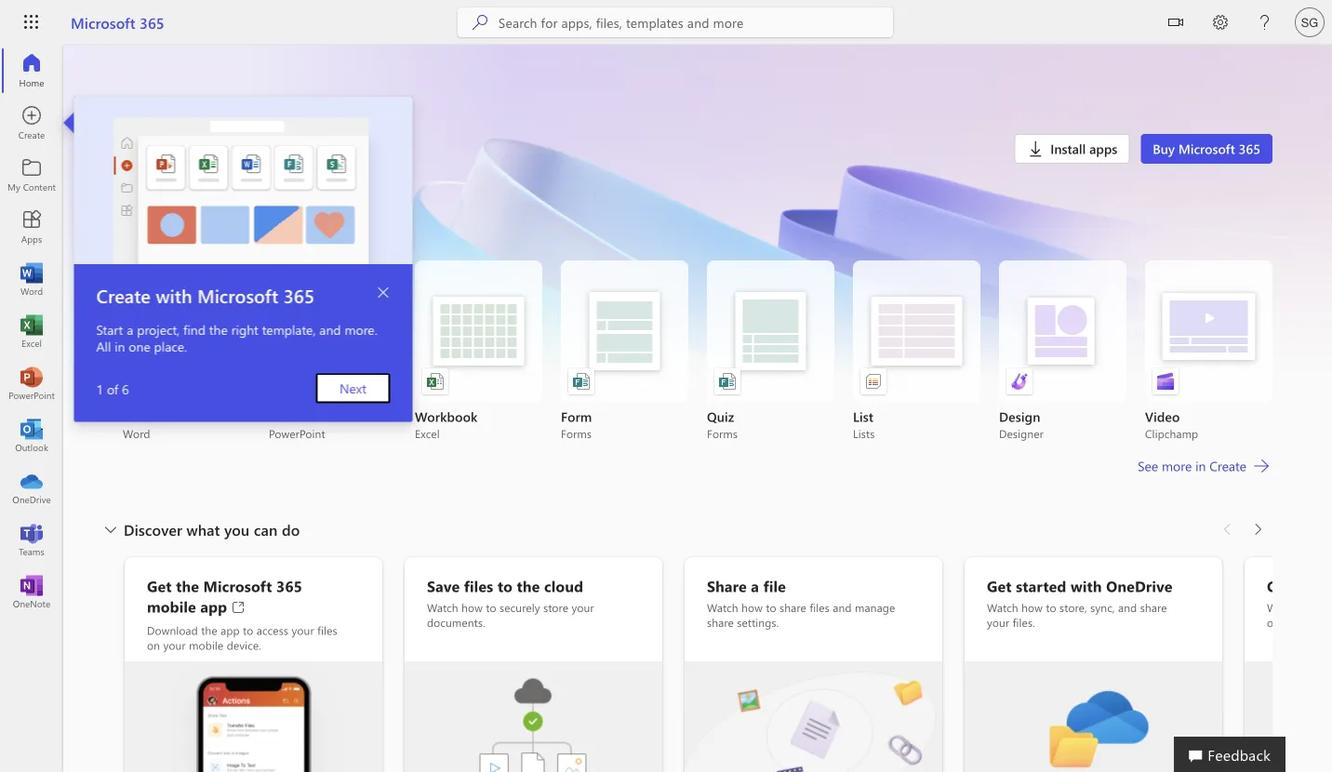 Task type: vqa. For each thing, say whether or not it's contained in the screenshot.


Task type: locate. For each thing, give the bounding box(es) containing it.
next image
[[1249, 515, 1268, 544]]

files
[[464, 576, 494, 596], [810, 600, 830, 615], [318, 623, 338, 638]]

quiz forms
[[707, 408, 738, 441]]

buy microsoft 365 button
[[1141, 134, 1273, 164]]

forms inside form forms
[[561, 426, 592, 441]]

365 inside create with microsoft 365 dialog
[[283, 283, 314, 308]]

1 horizontal spatial share
[[780, 600, 807, 615]]

your left files.
[[987, 615, 1010, 630]]

how down started at the bottom
[[1022, 600, 1043, 615]]

 button
[[1154, 0, 1199, 48]]

app
[[200, 597, 227, 617], [221, 623, 240, 638]]

a inside share a file watch how to share files and manage share settings.
[[751, 576, 759, 596]]

how inside share a file watch how to share files and manage share settings.
[[742, 600, 763, 615]]

to left access
[[243, 623, 253, 638]]

0 vertical spatial app
[[200, 597, 227, 617]]

sg
[[1302, 15, 1319, 29]]

2 get from the left
[[987, 576, 1012, 596]]

you
[[224, 520, 250, 540]]

teams image
[[22, 531, 41, 549]]

design designer
[[1000, 408, 1044, 441]]

1 vertical spatial with
[[1071, 576, 1103, 596]]

forms down form
[[561, 426, 592, 441]]

presentation
[[269, 408, 345, 425]]

files right save at the left bottom of the page
[[464, 576, 494, 596]]

get up download
[[147, 576, 172, 596]]

microsoft inside banner
[[71, 12, 136, 32]]

and
[[319, 321, 341, 338], [833, 600, 852, 615], [1119, 600, 1138, 615]]

share for share a file
[[707, 615, 734, 630]]

see more in create link
[[1136, 455, 1273, 477]]

with up store,
[[1071, 576, 1103, 596]]

365 inside buy microsoft 365 button
[[1239, 140, 1261, 157]]

and left more.
[[319, 321, 341, 338]]

share down file
[[780, 600, 807, 615]]

files inside 'save files to the cloud watch how to securely store your documents.'
[[464, 576, 494, 596]]

None search field
[[458, 7, 893, 37]]

in right all
[[114, 338, 125, 355]]

1 vertical spatial in
[[1196, 457, 1207, 475]]

watch inside 'collabora watch how to'
[[1268, 600, 1299, 615]]

1 get from the left
[[147, 576, 172, 596]]

excel
[[415, 426, 440, 441]]

microsoft for welcome to microsoft 365
[[252, 114, 350, 143]]

how down the collabora
[[1302, 600, 1323, 615]]

list
[[123, 261, 1273, 441]]

feedback button
[[1175, 737, 1286, 772]]

share
[[780, 600, 807, 615], [1141, 600, 1168, 615], [707, 615, 734, 630]]

0 vertical spatial in
[[114, 338, 125, 355]]

with
[[156, 283, 192, 308], [1071, 576, 1103, 596]]

get inside get the microsoft 365 mobile app
[[147, 576, 172, 596]]

template,
[[262, 321, 316, 338]]

your right access
[[292, 623, 314, 638]]

to left store,
[[1046, 600, 1057, 615]]

1 horizontal spatial in
[[1196, 457, 1207, 475]]

to inside share a file watch how to share files and manage share settings.
[[766, 600, 777, 615]]

watch down the collabora
[[1268, 600, 1299, 615]]

0 horizontal spatial share
[[707, 615, 734, 630]]

workbook
[[415, 408, 478, 425]]

app inside get the microsoft 365 mobile app
[[200, 597, 227, 617]]

365
[[140, 12, 164, 32], [356, 114, 394, 143], [1239, 140, 1261, 157], [283, 283, 314, 308], [276, 576, 302, 596]]

on
[[147, 638, 160, 653]]

mobile up download
[[147, 597, 196, 617]]

watch down share
[[707, 600, 739, 615]]

microsoft inside get the microsoft 365 mobile app
[[203, 576, 272, 596]]

1 how from the left
[[462, 600, 483, 615]]

2 horizontal spatial share
[[1141, 600, 1168, 615]]

create
[[123, 224, 167, 244], [96, 283, 151, 308], [1210, 457, 1247, 475]]

microsoft inside dialog
[[197, 283, 278, 308]]

4 how from the left
[[1302, 600, 1323, 615]]

create new element
[[123, 220, 1273, 515]]

the right download
[[201, 623, 218, 638]]

app down get the microsoft 365 mobile app
[[221, 623, 240, 638]]

a for file
[[751, 576, 759, 596]]

forms for quiz
[[707, 426, 738, 441]]

to
[[224, 114, 246, 143], [498, 576, 513, 596], [486, 600, 497, 615], [766, 600, 777, 615], [1046, 600, 1057, 615], [1327, 600, 1333, 615], [243, 623, 253, 638]]

share
[[707, 576, 747, 596]]

the inside start a project, find the right template, and more. all in one place.
[[209, 321, 228, 338]]

365 for create with microsoft 365
[[283, 283, 314, 308]]

0 horizontal spatial in
[[114, 338, 125, 355]]

lists list image
[[865, 372, 883, 391]]

2 watch from the left
[[707, 600, 739, 615]]

and inside start a project, find the right template, and more. all in one place.
[[319, 321, 341, 338]]

1 vertical spatial create
[[96, 283, 151, 308]]

0 vertical spatial create
[[123, 224, 167, 244]]

a for project,
[[127, 321, 133, 338]]

0 vertical spatial mobile
[[147, 597, 196, 617]]

2 horizontal spatial files
[[810, 600, 830, 615]]

share inside get started with onedrive watch how to store, sync, and share your files.
[[1141, 600, 1168, 615]]

navigation
[[0, 45, 63, 618]]

0 horizontal spatial files
[[318, 623, 338, 638]]

collaborate in real time image
[[1245, 662, 1333, 772]]

0 vertical spatial with
[[156, 283, 192, 308]]

watch down save at the left bottom of the page
[[427, 600, 459, 615]]

0 horizontal spatial and
[[319, 321, 341, 338]]

with inside dialog
[[156, 283, 192, 308]]

1 horizontal spatial files
[[464, 576, 494, 596]]

2 how from the left
[[742, 600, 763, 615]]

get inside get started with onedrive watch how to store, sync, and share your files.
[[987, 576, 1012, 596]]

0 horizontal spatial get
[[147, 576, 172, 596]]

powerpoint image
[[22, 374, 41, 393]]

1 vertical spatial app
[[221, 623, 240, 638]]

the right find
[[209, 321, 228, 338]]

none search field inside 'microsoft 365' banner
[[458, 7, 893, 37]]

1 horizontal spatial a
[[751, 576, 759, 596]]

in inside start a project, find the right template, and more. all in one place.
[[114, 338, 125, 355]]

share a file watch how to share files and manage share settings.
[[707, 576, 896, 630]]

cloud
[[544, 576, 584, 596]]

0 vertical spatial files
[[464, 576, 494, 596]]

word
[[123, 426, 150, 441]]

the up the securely
[[517, 576, 540, 596]]

2 vertical spatial create
[[1210, 457, 1247, 475]]

watch inside 'save files to the cloud watch how to securely store your documents.'
[[427, 600, 459, 615]]

the up download
[[176, 576, 199, 596]]

how left the securely
[[462, 600, 483, 615]]

watch
[[427, 600, 459, 615], [707, 600, 739, 615], [987, 600, 1019, 615], [1268, 600, 1299, 615]]

your right store
[[572, 600, 594, 615]]

your
[[572, 600, 594, 615], [987, 615, 1010, 630], [292, 623, 314, 638], [163, 638, 186, 653]]

with up project,
[[156, 283, 192, 308]]

1 horizontal spatial forms
[[707, 426, 738, 441]]

1 watch from the left
[[427, 600, 459, 615]]

1 horizontal spatial and
[[833, 600, 852, 615]]

form forms
[[561, 408, 592, 441]]

files right access
[[318, 623, 338, 638]]

forms down quiz
[[707, 426, 738, 441]]

designer design image
[[1011, 372, 1029, 391], [1011, 372, 1029, 391]]

to down file
[[766, 600, 777, 615]]

files left manage
[[810, 600, 830, 615]]

3 how from the left
[[1022, 600, 1043, 615]]

watch down started at the bottom
[[987, 600, 1019, 615]]

app up download the app to access your files on your mobile device.
[[200, 597, 227, 617]]

2 horizontal spatial and
[[1119, 600, 1138, 615]]

buy microsoft 365
[[1153, 140, 1261, 157]]

a right start
[[127, 321, 133, 338]]

get started with onedrive watch how to store, sync, and share your files.
[[987, 576, 1173, 630]]

this account doesn't have a microsoft 365 subscription. click to view your benefits. tooltip
[[123, 153, 160, 171]]

install apps button
[[1015, 134, 1130, 164]]

get
[[147, 576, 172, 596], [987, 576, 1012, 596]]

video
[[1146, 408, 1181, 425]]

share down onedrive
[[1141, 600, 1168, 615]]

0 horizontal spatial with
[[156, 283, 192, 308]]

1 of 6
[[96, 380, 129, 397]]

clipchamp video image
[[1157, 372, 1175, 391]]

mobile left device.
[[189, 638, 224, 653]]

1 vertical spatial mobile
[[189, 638, 224, 653]]

get the microsoft 365 mobile app image
[[125, 662, 383, 772]]

to inside 'collabora watch how to'
[[1327, 600, 1333, 615]]

watch inside share a file watch how to share files and manage share settings.
[[707, 600, 739, 615]]

files inside download the app to access your files on your mobile device.
[[318, 623, 338, 638]]

create left new
[[123, 224, 167, 244]]

free
[[130, 154, 152, 169]]

list lists
[[853, 408, 875, 441]]

create for create with microsoft 365
[[96, 283, 151, 308]]

microsoft for get the microsoft 365 mobile app
[[203, 576, 272, 596]]

the inside download the app to access your files on your mobile device.
[[201, 623, 218, 638]]

4 watch from the left
[[1268, 600, 1299, 615]]

in
[[114, 338, 125, 355], [1196, 457, 1207, 475]]

download
[[147, 623, 198, 638]]

1 forms from the left
[[561, 426, 592, 441]]

a left file
[[751, 576, 759, 596]]

the
[[209, 321, 228, 338], [176, 576, 199, 596], [517, 576, 540, 596], [201, 623, 218, 638]]


[[1169, 15, 1184, 30]]

how
[[462, 600, 483, 615], [742, 600, 763, 615], [1022, 600, 1043, 615], [1302, 600, 1323, 615]]

how down share
[[742, 600, 763, 615]]

365 inside get the microsoft 365 mobile app
[[276, 576, 302, 596]]

2 vertical spatial files
[[318, 623, 338, 638]]

3 watch from the left
[[987, 600, 1019, 615]]

files.
[[1013, 615, 1036, 630]]

and inside share a file watch how to share files and manage share settings.
[[833, 600, 852, 615]]

get for get the microsoft 365 mobile app
[[147, 576, 172, 596]]

see
[[1138, 457, 1159, 475]]

your inside 'save files to the cloud watch how to securely store your documents.'
[[572, 600, 594, 615]]

discover
[[124, 520, 182, 540]]

2 forms from the left
[[707, 426, 738, 441]]

0 horizontal spatial forms
[[561, 426, 592, 441]]

0 horizontal spatial a
[[127, 321, 133, 338]]

1 horizontal spatial get
[[987, 576, 1012, 596]]

share down share
[[707, 615, 734, 630]]

1 vertical spatial a
[[751, 576, 759, 596]]

0 vertical spatial a
[[127, 321, 133, 338]]

buy
[[1153, 140, 1176, 157]]

create inside create with microsoft 365 dialog
[[96, 283, 151, 308]]

create up start
[[96, 283, 151, 308]]

a inside start a project, find the right template, and more. all in one place.
[[127, 321, 133, 338]]

document word
[[123, 408, 185, 441]]

1 horizontal spatial with
[[1071, 576, 1103, 596]]

1 vertical spatial files
[[810, 600, 830, 615]]

create right more
[[1210, 457, 1247, 475]]

and down onedrive
[[1119, 600, 1138, 615]]

and left manage
[[833, 600, 852, 615]]

get left started at the bottom
[[987, 576, 1012, 596]]

your right 'on'
[[163, 638, 186, 653]]

welcome to microsoft 365
[[123, 114, 394, 143]]

to down the collabora
[[1327, 600, 1333, 615]]

watch inside get started with onedrive watch how to store, sync, and share your files.
[[987, 600, 1019, 615]]

in right more
[[1196, 457, 1207, 475]]

your inside get started with onedrive watch how to store, sync, and share your files.
[[987, 615, 1010, 630]]

design
[[1000, 408, 1041, 425]]

access
[[257, 623, 289, 638]]



Task type: describe. For each thing, give the bounding box(es) containing it.
apps
[[1090, 140, 1118, 157]]

install
[[1051, 140, 1086, 157]]

microsoft for create with microsoft 365
[[197, 283, 278, 308]]

onedrive image
[[22, 478, 41, 497]]

designer
[[1000, 426, 1044, 441]]

create image
[[22, 114, 41, 132]]

the inside get the microsoft 365 mobile app
[[176, 576, 199, 596]]

files inside share a file watch how to share files and manage share settings.
[[810, 600, 830, 615]]

right
[[231, 321, 258, 338]]

do
[[282, 520, 300, 540]]

365 inside 'microsoft 365' banner
[[140, 12, 164, 32]]

discover what you can do button
[[98, 515, 304, 544]]

how inside get started with onedrive watch how to store, sync, and share your files.
[[1022, 600, 1043, 615]]

create with microsoft 365 dialog
[[74, 97, 413, 422]]

save
[[427, 576, 460, 596]]

device.
[[227, 638, 262, 653]]

store
[[544, 600, 569, 615]]

securely
[[500, 600, 540, 615]]

how inside 'save files to the cloud watch how to securely store your documents.'
[[462, 600, 483, 615]]

list containing document
[[123, 261, 1273, 441]]

to up the securely
[[498, 576, 513, 596]]

sync,
[[1091, 600, 1116, 615]]

create inside see more in create link
[[1210, 457, 1247, 475]]

create with microsoft 365
[[96, 283, 314, 308]]

start a project, find the right template, and more. all in one place.
[[96, 321, 377, 355]]

save files to the cloud watch how to securely store your documents.
[[427, 576, 594, 630]]

sg button
[[1288, 0, 1333, 45]]

can
[[254, 520, 278, 540]]

place.
[[154, 338, 187, 355]]

share for get started with onedrive
[[1141, 600, 1168, 615]]

lists
[[853, 426, 875, 441]]

download the app to access your files on your mobile device.
[[147, 623, 338, 653]]

to inside download the app to access your files on your mobile device.
[[243, 623, 253, 638]]

mobile inside download the app to access your files on your mobile device.
[[189, 638, 224, 653]]

form
[[561, 408, 592, 425]]

next button
[[316, 374, 390, 403]]

discover what you can do
[[124, 520, 300, 540]]

get started with onedrive image
[[965, 662, 1223, 772]]

feedback
[[1208, 745, 1271, 765]]

clipchamp
[[1146, 426, 1199, 441]]

forms for form
[[561, 426, 592, 441]]

new quiz image
[[719, 372, 737, 391]]

microsoft 365
[[71, 12, 164, 32]]

apps image
[[22, 218, 41, 236]]

the inside 'save files to the cloud watch how to securely store your documents.'
[[517, 576, 540, 596]]

get for get started with onedrive watch how to store, sync, and share your files.
[[987, 576, 1012, 596]]

welcome
[[123, 114, 218, 143]]

collabora watch how to
[[1268, 576, 1333, 645]]

one
[[129, 338, 150, 355]]

1
[[96, 380, 103, 397]]

of
[[107, 380, 118, 397]]

how inside 'collabora watch how to'
[[1302, 600, 1323, 615]]

manage
[[855, 600, 896, 615]]

start
[[96, 321, 123, 338]]

get the microsoft 365 mobile app
[[147, 576, 302, 617]]

microsoft 365 banner
[[0, 0, 1333, 48]]

more
[[1162, 457, 1192, 475]]


[[376, 286, 391, 301]]

365 for welcome to microsoft 365
[[356, 114, 394, 143]]

document
[[123, 408, 185, 425]]

share a file image
[[685, 662, 943, 772]]

6
[[122, 380, 129, 397]]

create new
[[123, 224, 202, 244]]

forms survey image
[[572, 372, 591, 391]]

presentation powerpoint
[[269, 408, 345, 441]]

to left the securely
[[486, 600, 497, 615]]

excel image
[[22, 322, 41, 341]]

outlook image
[[22, 426, 41, 445]]

word image
[[22, 270, 41, 289]]

app inside download the app to access your files on your mobile device.
[[221, 623, 240, 638]]

save files to the cloud image
[[405, 662, 663, 772]]

collabora
[[1268, 576, 1333, 596]]

documents.
[[427, 615, 486, 630]]

see more in create
[[1138, 457, 1247, 475]]

store,
[[1060, 600, 1088, 615]]

and inside get started with onedrive watch how to store, sync, and share your files.
[[1119, 600, 1138, 615]]

powerpoint
[[269, 426, 325, 441]]

quiz
[[707, 408, 735, 425]]

new
[[171, 224, 202, 244]]

onedrive
[[1107, 576, 1173, 596]]

to right welcome
[[224, 114, 246, 143]]

in inside create new element
[[1196, 457, 1207, 475]]

onenote image
[[22, 583, 41, 601]]

home image
[[22, 61, 41, 80]]

project,
[[137, 321, 180, 338]]

all
[[96, 338, 111, 355]]

microsoft inside button
[[1179, 140, 1236, 157]]

video clipchamp
[[1146, 408, 1199, 441]]

next
[[340, 380, 367, 397]]

word document image
[[134, 372, 153, 391]]

more.
[[345, 321, 377, 338]]

create for create new
[[123, 224, 167, 244]]

what
[[187, 520, 220, 540]]

mobile inside get the microsoft 365 mobile app
[[147, 597, 196, 617]]

started
[[1016, 576, 1067, 596]]

Search box. Suggestions appear as you type. search field
[[499, 7, 893, 37]]

workbook excel
[[415, 408, 478, 441]]

365 for get the microsoft 365 mobile app
[[276, 576, 302, 596]]

find
[[183, 321, 206, 338]]

to inside get started with onedrive watch how to store, sync, and share your files.
[[1046, 600, 1057, 615]]

excel workbook image
[[426, 372, 445, 391]]

list
[[853, 408, 874, 425]]

my content image
[[22, 166, 41, 184]]

create with microsoft 365 heading
[[96, 283, 368, 308]]

settings.
[[737, 615, 779, 630]]

install apps
[[1051, 140, 1118, 157]]

file
[[764, 576, 786, 596]]

with inside get started with onedrive watch how to store, sync, and share your files.
[[1071, 576, 1103, 596]]

 button
[[369, 278, 399, 308]]



